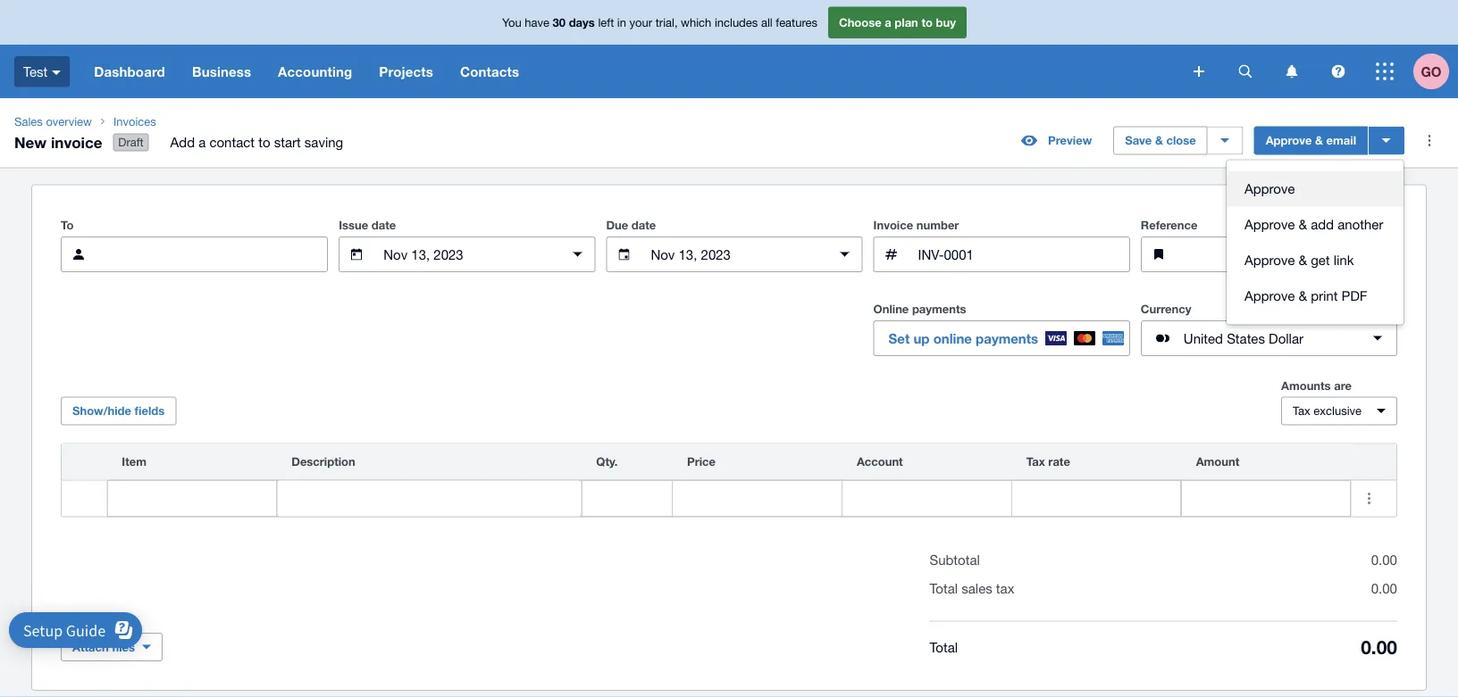 Task type: vqa. For each thing, say whether or not it's contained in the screenshot.
INVENTORY ITEM text box
yes



Task type: locate. For each thing, give the bounding box(es) containing it.
approve & print pdf
[[1245, 288, 1368, 304]]

projects
[[379, 63, 433, 80]]

account
[[857, 455, 903, 469]]

subtotal
[[930, 553, 980, 568]]

Amount field
[[1182, 482, 1351, 516]]

total sales tax
[[930, 581, 1015, 597]]

a inside banner
[[885, 15, 892, 29]]

0 horizontal spatial to
[[258, 135, 270, 150]]

svg image left go
[[1376, 63, 1394, 80]]

more date options image
[[560, 237, 595, 273], [827, 237, 863, 273]]

currency
[[1141, 303, 1192, 316]]

to inside banner
[[922, 15, 933, 29]]

0 horizontal spatial more date options image
[[560, 237, 595, 273]]

payments
[[912, 303, 966, 316], [976, 331, 1038, 347]]

2 more date options image from the left
[[827, 237, 863, 273]]

approve up approve & add another
[[1245, 181, 1295, 197]]

navigation
[[81, 45, 1181, 98]]

1 vertical spatial to
[[258, 135, 270, 150]]

svg image up the email
[[1332, 65, 1345, 78]]

svg image up approve & email
[[1286, 65, 1298, 78]]

a
[[885, 15, 892, 29], [199, 135, 206, 150]]

date right due
[[632, 219, 656, 232]]

tax inside invoice line item list element
[[1027, 455, 1045, 469]]

exclusive
[[1314, 404, 1362, 418]]

up
[[914, 331, 930, 347]]

united states dollar
[[1184, 331, 1304, 346]]

states
[[1227, 331, 1265, 346]]

Description text field
[[277, 482, 581, 516]]

1 date from the left
[[372, 219, 396, 232]]

set up online payments button
[[874, 321, 1130, 357]]

1 vertical spatial payments
[[976, 331, 1038, 347]]

accounting button
[[265, 45, 366, 98]]

approve for approve & print pdf
[[1245, 288, 1295, 304]]

2 date from the left
[[632, 219, 656, 232]]

amounts
[[1281, 379, 1331, 393]]

to left buy
[[922, 15, 933, 29]]

1 vertical spatial 0.00
[[1371, 581, 1398, 597]]

tax inside popup button
[[1293, 404, 1311, 418]]

& inside approve & add another button
[[1299, 217, 1307, 232]]

2 vertical spatial 0.00
[[1361, 636, 1398, 659]]

0 vertical spatial to
[[922, 15, 933, 29]]

& for email
[[1315, 134, 1323, 148]]

approve up united states dollar popup button
[[1245, 288, 1295, 304]]

you have 30 days left in your trial, which includes all features
[[502, 15, 818, 29]]

Reference text field
[[1184, 238, 1397, 272]]

1 horizontal spatial more date options image
[[827, 237, 863, 273]]

0.00 for subtotal
[[1371, 553, 1398, 568]]

payments up online
[[912, 303, 966, 316]]

navigation inside banner
[[81, 45, 1181, 98]]

rate
[[1048, 455, 1070, 469]]

1 horizontal spatial date
[[632, 219, 656, 232]]

show/hide fields
[[72, 404, 165, 418]]

approve up reference 'text box'
[[1245, 217, 1295, 232]]

show/hide
[[72, 404, 131, 418]]

list box
[[1227, 161, 1404, 325]]

1 horizontal spatial svg image
[[1332, 65, 1345, 78]]

to
[[61, 219, 74, 232]]

0.00
[[1371, 553, 1398, 568], [1371, 581, 1398, 597], [1361, 636, 1398, 659]]

approve
[[1266, 134, 1312, 148], [1245, 181, 1295, 197], [1245, 217, 1295, 232], [1245, 253, 1295, 268], [1245, 288, 1295, 304]]

total for total sales tax
[[930, 581, 958, 597]]

approve & get link button
[[1227, 243, 1404, 278]]

date
[[372, 219, 396, 232], [632, 219, 656, 232]]

svg image
[[1239, 65, 1252, 78], [1194, 66, 1205, 77], [52, 70, 61, 75]]

invoices
[[113, 114, 156, 128]]

& right save
[[1155, 134, 1163, 148]]

1 total from the top
[[930, 581, 958, 597]]

approve for approve & add another
[[1245, 217, 1295, 232]]

approve & add another
[[1245, 217, 1384, 232]]

tax rate
[[1027, 455, 1070, 469]]

& left add
[[1299, 217, 1307, 232]]

invoice number
[[874, 219, 959, 232]]

accounting
[[278, 63, 352, 80]]

date right issue
[[372, 219, 396, 232]]

approve inside button
[[1245, 253, 1295, 268]]

& inside approve & get link button
[[1299, 253, 1307, 268]]

to
[[922, 15, 933, 29], [258, 135, 270, 150]]

print
[[1311, 288, 1338, 304]]

0 horizontal spatial svg image
[[52, 70, 61, 75]]

To text field
[[104, 238, 327, 272]]

0 vertical spatial payments
[[912, 303, 966, 316]]

you
[[502, 15, 522, 29]]

& left the email
[[1315, 134, 1323, 148]]

0 vertical spatial total
[[930, 581, 958, 597]]

banner containing dashboard
[[0, 0, 1458, 98]]

to left start
[[258, 135, 270, 150]]

show/hide fields button
[[61, 397, 176, 426]]

add a contact to start saving
[[170, 135, 343, 150]]

choose a plan to buy
[[839, 15, 956, 29]]

new invoice
[[14, 133, 102, 151]]

total down the total sales tax
[[930, 640, 958, 655]]

a left plan
[[885, 15, 892, 29]]

get
[[1311, 253, 1330, 268]]

approve left "get"
[[1245, 253, 1295, 268]]

group
[[1227, 161, 1404, 325]]

0 horizontal spatial date
[[372, 219, 396, 232]]

due
[[606, 219, 628, 232]]

1 horizontal spatial payments
[[976, 331, 1038, 347]]

files
[[112, 641, 135, 655]]

tax
[[996, 581, 1015, 597]]

a right the add
[[199, 135, 206, 150]]

& inside approve & email button
[[1315, 134, 1323, 148]]

link
[[1334, 253, 1354, 268]]

sales overview
[[14, 114, 92, 128]]

days
[[569, 15, 595, 29]]

payments right online
[[976, 331, 1038, 347]]

tax
[[1293, 404, 1311, 418], [1027, 455, 1045, 469]]

& inside approve & print pdf button
[[1299, 288, 1307, 304]]

0 horizontal spatial tax
[[1027, 455, 1045, 469]]

navigation containing dashboard
[[81, 45, 1181, 98]]

contact element
[[61, 237, 328, 273]]

2 total from the top
[[930, 640, 958, 655]]

0 vertical spatial tax
[[1293, 404, 1311, 418]]

buy
[[936, 15, 956, 29]]

more invoice options image
[[1412, 123, 1448, 159]]

go button
[[1414, 45, 1458, 98]]

1 vertical spatial a
[[199, 135, 206, 150]]

features
[[776, 15, 818, 29]]

list box containing approve
[[1227, 161, 1404, 325]]

banner
[[0, 0, 1458, 98]]

choose
[[839, 15, 882, 29]]

tax for tax exclusive
[[1293, 404, 1311, 418]]

contacts button
[[447, 45, 533, 98]]

tax left rate
[[1027, 455, 1045, 469]]

test
[[23, 64, 48, 79]]

0 vertical spatial a
[[885, 15, 892, 29]]

0 horizontal spatial a
[[199, 135, 206, 150]]

30
[[553, 15, 566, 29]]

saving
[[305, 135, 343, 150]]

1 horizontal spatial to
[[922, 15, 933, 29]]

1 horizontal spatial a
[[885, 15, 892, 29]]

approve left the email
[[1266, 134, 1312, 148]]

None field
[[108, 481, 276, 517]]

1 vertical spatial total
[[930, 640, 958, 655]]

tax down amounts
[[1293, 404, 1311, 418]]

0 vertical spatial 0.00
[[1371, 553, 1398, 568]]

& left "get"
[[1299, 253, 1307, 268]]

approve for approve & email
[[1266, 134, 1312, 148]]

another
[[1338, 217, 1384, 232]]

sales
[[962, 581, 992, 597]]

1 horizontal spatial tax
[[1293, 404, 1311, 418]]

1 more date options image from the left
[[560, 237, 595, 273]]

total down subtotal
[[930, 581, 958, 597]]

all
[[761, 15, 773, 29]]

a for contact
[[199, 135, 206, 150]]

& left print
[[1299, 288, 1307, 304]]

invoices link
[[106, 113, 358, 130]]

svg image
[[1376, 63, 1394, 80], [1286, 65, 1298, 78], [1332, 65, 1345, 78]]

sales overview link
[[7, 113, 99, 130]]

more line item options image
[[1352, 481, 1387, 517]]

total for total
[[930, 640, 958, 655]]

& inside save & close button
[[1155, 134, 1163, 148]]

1 vertical spatial tax
[[1027, 455, 1045, 469]]

issue
[[339, 219, 368, 232]]

date for due date
[[632, 219, 656, 232]]



Task type: describe. For each thing, give the bounding box(es) containing it.
approve & print pdf button
[[1227, 278, 1404, 314]]

invoice
[[874, 219, 913, 232]]

qty.
[[596, 455, 618, 469]]

which
[[681, 15, 712, 29]]

payments inside popup button
[[976, 331, 1038, 347]]

contacts
[[460, 63, 519, 80]]

tax exclusive
[[1293, 404, 1362, 418]]

more date options image for issue date
[[560, 237, 595, 273]]

left
[[598, 15, 614, 29]]

Invoice number text field
[[916, 238, 1129, 272]]

draft
[[118, 135, 144, 149]]

date for issue date
[[372, 219, 396, 232]]

new
[[14, 133, 47, 151]]

svg image inside test popup button
[[52, 70, 61, 75]]

online payments
[[874, 303, 966, 316]]

includes
[[715, 15, 758, 29]]

to for plan
[[922, 15, 933, 29]]

0 horizontal spatial payments
[[912, 303, 966, 316]]

approve & email button
[[1254, 127, 1368, 155]]

a for plan
[[885, 15, 892, 29]]

invoice number element
[[874, 237, 1130, 273]]

have
[[525, 15, 550, 29]]

1 horizontal spatial svg image
[[1194, 66, 1205, 77]]

approve & get link
[[1245, 253, 1354, 268]]

save & close
[[1125, 134, 1196, 148]]

Quantity field
[[582, 482, 672, 516]]

close
[[1167, 134, 1196, 148]]

& for print
[[1299, 288, 1307, 304]]

save
[[1125, 134, 1152, 148]]

description
[[292, 455, 355, 469]]

preview button
[[1011, 127, 1103, 155]]

tax for tax rate
[[1027, 455, 1045, 469]]

online
[[874, 303, 909, 316]]

to for contact
[[258, 135, 270, 150]]

invoice
[[51, 133, 102, 151]]

item
[[122, 455, 147, 469]]

pdf
[[1342, 288, 1368, 304]]

business
[[192, 63, 251, 80]]

save & close button
[[1114, 127, 1208, 155]]

invoice line item list element
[[61, 444, 1398, 518]]

issue date
[[339, 219, 396, 232]]

dashboard link
[[81, 45, 179, 98]]

test button
[[0, 45, 81, 98]]

price
[[687, 455, 716, 469]]

set up online payments
[[889, 331, 1038, 347]]

approve & email
[[1266, 134, 1356, 148]]

& for close
[[1155, 134, 1163, 148]]

in
[[617, 15, 626, 29]]

2 horizontal spatial svg image
[[1239, 65, 1252, 78]]

fields
[[135, 404, 165, 418]]

sales
[[14, 114, 43, 128]]

email
[[1327, 134, 1356, 148]]

& for add
[[1299, 217, 1307, 232]]

your
[[630, 15, 652, 29]]

add
[[1311, 217, 1334, 232]]

group containing approve
[[1227, 161, 1404, 325]]

united states dollar button
[[1141, 321, 1398, 357]]

approve & add another button
[[1227, 207, 1404, 243]]

set
[[889, 331, 910, 347]]

number
[[917, 219, 959, 232]]

attach
[[72, 641, 109, 655]]

united
[[1184, 331, 1223, 346]]

add
[[170, 135, 195, 150]]

start
[[274, 135, 301, 150]]

reference
[[1141, 219, 1198, 232]]

Due date text field
[[649, 238, 820, 272]]

preview
[[1048, 134, 1092, 148]]

attach files
[[72, 641, 135, 655]]

dashboard
[[94, 63, 165, 80]]

business button
[[179, 45, 265, 98]]

dollar
[[1269, 331, 1304, 346]]

more line item options element
[[1352, 445, 1397, 480]]

0.00 for total sales tax
[[1371, 581, 1398, 597]]

& for get
[[1299, 253, 1307, 268]]

approve button
[[1227, 171, 1404, 207]]

contact
[[209, 135, 255, 150]]

tax exclusive button
[[1281, 397, 1398, 426]]

due date
[[606, 219, 656, 232]]

attach files button
[[61, 634, 163, 662]]

projects button
[[366, 45, 447, 98]]

approve for approve
[[1245, 181, 1295, 197]]

2 horizontal spatial svg image
[[1376, 63, 1394, 80]]

amounts are
[[1281, 379, 1352, 393]]

Price field
[[673, 482, 842, 516]]

0 horizontal spatial svg image
[[1286, 65, 1298, 78]]

go
[[1421, 63, 1442, 80]]

approve for approve & get link
[[1245, 253, 1295, 268]]

amount
[[1196, 455, 1240, 469]]

online
[[933, 331, 972, 347]]

more date options image for due date
[[827, 237, 863, 273]]

plan
[[895, 15, 918, 29]]

Inventory item text field
[[108, 482, 276, 516]]

Issue date text field
[[382, 238, 553, 272]]



